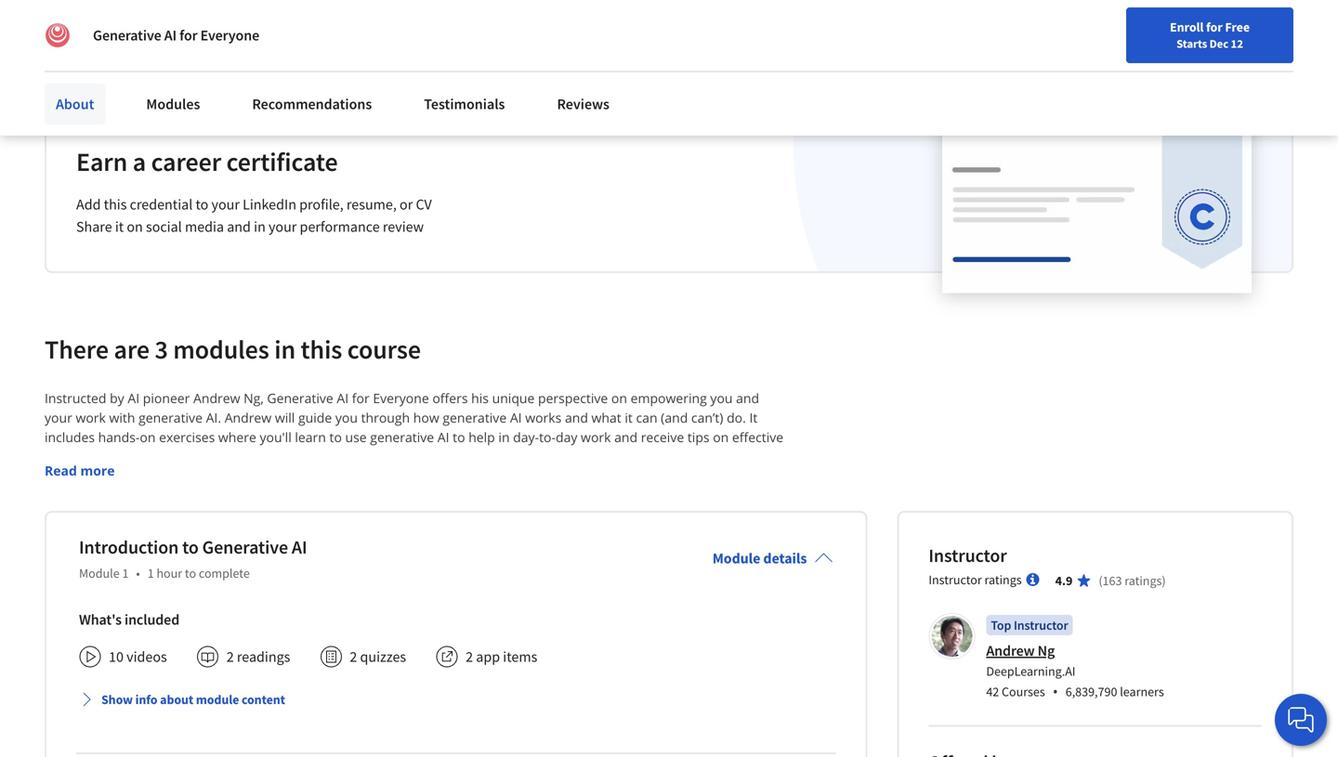 Task type: vqa. For each thing, say whether or not it's contained in the screenshot.
Career
yes



Task type: locate. For each thing, give the bounding box(es) containing it.
2 horizontal spatial generative
[[443, 409, 507, 427]]

1 horizontal spatial as
[[217, 448, 230, 466]]

your down linkedin
[[269, 218, 297, 236]]

to left help
[[453, 429, 465, 446]]

instructor inside top instructor andrew ng deeplearning.ai 42 courses • 6,839,790 learners
[[1014, 617, 1068, 634]]

1 horizontal spatial in
[[274, 333, 296, 366]]

through
[[361, 409, 410, 427]]

social
[[146, 218, 182, 236]]

1 horizontal spatial •
[[1053, 682, 1058, 702]]

or
[[400, 195, 413, 214]]

1 horizontal spatial you
[[710, 390, 733, 407]]

1 horizontal spatial it
[[625, 409, 633, 427]]

None search field
[[265, 49, 572, 86]]

module inside introduction to generative ai module 1 • 1 hour to complete
[[79, 565, 120, 582]]

go
[[331, 448, 346, 466]]

chat with us image
[[1286, 705, 1316, 735]]

generative down through
[[370, 429, 434, 446]]

in left day-
[[499, 429, 510, 446]]

starts
[[1177, 36, 1207, 51]]

1 vertical spatial how
[[286, 448, 312, 466]]

0 horizontal spatial generative
[[139, 409, 203, 427]]

1 vertical spatial ai.
[[632, 448, 647, 466]]

generative ai for everyone
[[93, 26, 259, 45]]

andrew ng link
[[986, 642, 1055, 661]]

2 left readings
[[226, 648, 234, 667]]

readings
[[237, 648, 290, 667]]

1 vertical spatial work
[[581, 429, 611, 446]]

ratings right '163'
[[1125, 573, 1162, 589]]

of
[[616, 448, 629, 466]]

uses
[[585, 448, 613, 466]]

on right tips
[[713, 429, 729, 446]]

• down introduction
[[136, 565, 140, 582]]

0 vertical spatial •
[[136, 565, 140, 582]]

where
[[218, 429, 256, 446]]

2 left 'app'
[[466, 648, 473, 667]]

1 horizontal spatial generative
[[370, 429, 434, 446]]

andrew down ng,
[[225, 409, 272, 427]]

for up dec
[[1206, 19, 1223, 35]]

1 vertical spatial it
[[625, 409, 633, 427]]

0 horizontal spatial ratings
[[985, 572, 1022, 589]]

1 horizontal spatial everyone
[[373, 390, 429, 407]]

instructor
[[929, 544, 1007, 568], [929, 572, 982, 589], [1014, 617, 1068, 634]]

how down "offers"
[[413, 409, 439, 427]]

2 horizontal spatial 2
[[466, 648, 473, 667]]

2 for 2 quizzes
[[350, 648, 357, 667]]

about
[[160, 692, 193, 708]]

0 horizontal spatial you
[[335, 409, 358, 427]]

1 left hour
[[147, 565, 154, 582]]

1 horizontal spatial this
[[301, 333, 342, 366]]

and up of
[[614, 429, 638, 446]]

as right well
[[217, 448, 230, 466]]

instructor up instructor ratings
[[929, 544, 1007, 568]]

this left 'course'
[[301, 333, 342, 366]]

effective
[[732, 429, 784, 446]]

1 vertical spatial generative
[[267, 390, 333, 407]]

1 horizontal spatial 1
[[147, 565, 154, 582]]

it left can
[[625, 409, 633, 427]]

learning
[[233, 448, 283, 466]]

• inside top instructor andrew ng deeplearning.ai 42 courses • 6,839,790 learners
[[1053, 682, 1058, 702]]

42
[[986, 684, 999, 700]]

app
[[476, 648, 500, 667]]

module left details
[[713, 549, 761, 568]]

generative down pioneer on the left of page
[[139, 409, 203, 427]]

andrew down top
[[986, 642, 1035, 661]]

more right read
[[80, 462, 115, 480]]

it
[[750, 409, 758, 427]]

generative down "his"
[[443, 409, 507, 427]]

0 vertical spatial in
[[254, 218, 266, 236]]

0 horizontal spatial this
[[104, 195, 127, 214]]

engineering,
[[94, 448, 169, 466]]

individuals
[[53, 9, 124, 28]]

1 horizontal spatial how
[[413, 409, 439, 427]]

andrew ng image
[[932, 616, 972, 657]]

3 2 from the left
[[466, 648, 473, 667]]

0 vertical spatial this
[[104, 195, 127, 214]]

and
[[227, 218, 251, 236], [736, 390, 759, 407], [565, 409, 588, 427], [614, 429, 638, 446]]

instructed by ai pioneer andrew ng, generative ai for everyone offers his unique perspective on empowering you and your work with generative ai. andrew will guide you through how generative ai works and what it can (and can't) do. it includes hands-on exercises where you'll learn to use generative ai to help in day-to-day work and receive tips on effective prompt engineering, as well as learning how to go beyond prompting for more advanced uses of ai. read more
[[45, 390, 787, 480]]

1 horizontal spatial 2
[[350, 648, 357, 667]]

learners
[[1120, 684, 1164, 700]]

0 vertical spatial instructor
[[929, 544, 1007, 568]]

to-
[[539, 429, 556, 446]]

enroll
[[1170, 19, 1204, 35]]

cv
[[416, 195, 432, 214]]

how down learn
[[286, 448, 312, 466]]

1 as from the left
[[172, 448, 186, 466]]

on up the 'what'
[[611, 390, 627, 407]]

0 horizontal spatial 1
[[122, 565, 129, 582]]

his
[[471, 390, 489, 407]]

on up engineering,
[[140, 429, 156, 446]]

0 horizontal spatial as
[[172, 448, 186, 466]]

everyone up through
[[373, 390, 429, 407]]

2 vertical spatial generative
[[202, 536, 288, 559]]

2 vertical spatial in
[[499, 429, 510, 446]]

receive
[[641, 429, 684, 446]]

items
[[503, 648, 537, 667]]

0 vertical spatial everyone
[[200, 26, 259, 45]]

prompting
[[399, 448, 463, 466]]

introduction
[[79, 536, 179, 559]]

credential
[[130, 195, 193, 214]]

includes
[[45, 429, 95, 446]]

0 vertical spatial work
[[76, 409, 106, 427]]

• down the deeplearning.ai
[[1053, 682, 1058, 702]]

2
[[226, 648, 234, 667], [350, 648, 357, 667], [466, 648, 473, 667]]

there are 3 modules in this course
[[45, 333, 421, 366]]

instructor up andrew ng image
[[929, 572, 982, 589]]

0 horizontal spatial module
[[79, 565, 120, 582]]

more down help
[[487, 448, 520, 466]]

module down introduction
[[79, 565, 120, 582]]

1 2 from the left
[[226, 648, 234, 667]]

everyone up modules 'link'
[[200, 26, 259, 45]]

and right "media"
[[227, 218, 251, 236]]

1 horizontal spatial ai.
[[632, 448, 647, 466]]

recommendations
[[252, 95, 372, 113]]

0 horizontal spatial •
[[136, 565, 140, 582]]

1 vertical spatial andrew
[[225, 409, 272, 427]]

module details
[[713, 549, 807, 568]]

a
[[133, 146, 146, 178]]

0 horizontal spatial work
[[76, 409, 106, 427]]

your right find
[[904, 59, 928, 75]]

0 vertical spatial generative
[[93, 26, 161, 45]]

module
[[713, 549, 761, 568], [79, 565, 120, 582]]

1 down introduction
[[122, 565, 129, 582]]

2 vertical spatial andrew
[[986, 642, 1035, 661]]

2 vertical spatial instructor
[[1014, 617, 1068, 634]]

ratings up top
[[985, 572, 1022, 589]]

find your new career
[[877, 59, 994, 75]]

1 vertical spatial •
[[1053, 682, 1058, 702]]

for up modules 'link'
[[179, 26, 197, 45]]

0 horizontal spatial more
[[80, 462, 115, 480]]

ratings
[[985, 572, 1022, 589], [1125, 573, 1162, 589]]

• inside introduction to generative ai module 1 • 1 hour to complete
[[136, 565, 140, 582]]

instructor up ng
[[1014, 617, 1068, 634]]

0 vertical spatial it
[[115, 218, 124, 236]]

1 vertical spatial you
[[335, 409, 358, 427]]

10
[[109, 648, 124, 667]]

on left social
[[127, 218, 143, 236]]

1 vertical spatial this
[[301, 333, 342, 366]]

about link
[[45, 84, 105, 125]]

work down the instructed
[[76, 409, 106, 427]]

works
[[525, 409, 562, 427]]

find your new career link
[[868, 56, 1003, 79]]

•
[[136, 565, 140, 582], [1053, 682, 1058, 702]]

ai. up where
[[206, 409, 221, 427]]

2 readings
[[226, 648, 290, 667]]

instructed
[[45, 390, 106, 407]]

1 vertical spatial everyone
[[373, 390, 429, 407]]

read
[[45, 462, 77, 480]]

add this credential to your linkedin profile, resume, or cv share it on social media and in your performance review
[[76, 195, 432, 236]]

use
[[345, 429, 367, 446]]

resume,
[[347, 195, 397, 214]]

ai. right of
[[632, 448, 647, 466]]

this right add
[[104, 195, 127, 214]]

in down linkedin
[[254, 218, 266, 236]]

3
[[155, 333, 168, 366]]

it right share
[[115, 218, 124, 236]]

in inside instructed by ai pioneer andrew ng, generative ai for everyone offers his unique perspective on empowering you and your work with generative ai. andrew will guide you through how generative ai works and what it can (and can't) do. it includes hands-on exercises where you'll learn to use generative ai to help in day-to-day work and receive tips on effective prompt engineering, as well as learning how to go beyond prompting for more advanced uses of ai. read more
[[499, 429, 510, 446]]

generative up complete
[[202, 536, 288, 559]]

2 2 from the left
[[350, 648, 357, 667]]

0 horizontal spatial in
[[254, 218, 266, 236]]

andrew left ng,
[[193, 390, 240, 407]]

0 horizontal spatial it
[[115, 218, 124, 236]]

for
[[1206, 19, 1223, 35], [179, 26, 197, 45], [352, 390, 370, 407], [466, 448, 484, 466]]

1 vertical spatial instructor
[[929, 572, 982, 589]]

exercises
[[159, 429, 215, 446]]

you up 'use'
[[335, 409, 358, 427]]

recommendations link
[[241, 84, 383, 125]]

you'll
[[260, 429, 292, 446]]

your up includes
[[45, 409, 72, 427]]

2 horizontal spatial in
[[499, 429, 510, 446]]

as
[[172, 448, 186, 466], [217, 448, 230, 466]]

to up go
[[329, 429, 342, 446]]

generative up the 'guide'
[[267, 390, 333, 407]]

your
[[904, 59, 928, 75], [211, 195, 240, 214], [269, 218, 297, 236], [45, 409, 72, 427]]

generative up coursera image
[[93, 26, 161, 45]]

show
[[101, 692, 133, 708]]

coursera career certificate image
[[942, 94, 1252, 292]]

advanced
[[523, 448, 582, 466]]

it inside add this credential to your linkedin profile, resume, or cv share it on social media and in your performance review
[[115, 218, 124, 236]]

2 left the quizzes
[[350, 648, 357, 667]]

163
[[1103, 573, 1122, 589]]

to inside add this credential to your linkedin profile, resume, or cv share it on social media and in your performance review
[[196, 195, 209, 214]]

you up can't)
[[710, 390, 733, 407]]

to up "media"
[[196, 195, 209, 214]]

ai.
[[206, 409, 221, 427], [632, 448, 647, 466]]

deeplearning.ai image
[[45, 22, 71, 48]]

0 horizontal spatial 2
[[226, 648, 234, 667]]

enroll for free starts dec 12
[[1170, 19, 1250, 51]]

generative
[[139, 409, 203, 427], [443, 409, 507, 427], [370, 429, 434, 446]]

in right modules
[[274, 333, 296, 366]]

work
[[76, 409, 106, 427], [581, 429, 611, 446]]

as down exercises
[[172, 448, 186, 466]]

2 app items
[[466, 648, 537, 667]]

work up uses
[[581, 429, 611, 446]]

0 horizontal spatial ai.
[[206, 409, 221, 427]]

reviews
[[557, 95, 610, 113]]



Task type: describe. For each thing, give the bounding box(es) containing it.
read more button
[[45, 461, 115, 481]]

beyond
[[350, 448, 396, 466]]

guide
[[298, 409, 332, 427]]

english
[[1036, 58, 1082, 77]]

ai inside introduction to generative ai module 1 • 1 hour to complete
[[292, 536, 307, 559]]

1 1 from the left
[[122, 565, 129, 582]]

0 vertical spatial andrew
[[193, 390, 240, 407]]

your up "media"
[[211, 195, 240, 214]]

hands-
[[98, 429, 140, 446]]

reviews link
[[546, 84, 621, 125]]

complete
[[199, 565, 250, 582]]

info
[[135, 692, 158, 708]]

for
[[30, 9, 50, 28]]

module
[[196, 692, 239, 708]]

ng
[[1038, 642, 1055, 661]]

modules
[[173, 333, 269, 366]]

coursera enterprise logos image
[[879, 0, 1251, 9]]

pioneer
[[143, 390, 190, 407]]

linkedin
[[243, 195, 296, 214]]

unique
[[492, 390, 535, 407]]

day
[[556, 429, 578, 446]]

and up it
[[736, 390, 759, 407]]

2 for 2 app items
[[466, 648, 473, 667]]

0 horizontal spatial how
[[286, 448, 312, 466]]

included
[[125, 611, 179, 629]]

your inside find your new career link
[[904, 59, 928, 75]]

deeplearning.ai
[[986, 663, 1076, 680]]

top
[[991, 617, 1011, 634]]

to right hour
[[185, 565, 196, 582]]

(and
[[661, 409, 688, 427]]

on inside add this credential to your linkedin profile, resume, or cv share it on social media and in your performance review
[[127, 218, 143, 236]]

your inside instructed by ai pioneer andrew ng, generative ai for everyone offers his unique perspective on empowering you and your work with generative ai. andrew will guide you through how generative ai works and what it can (and can't) do. it includes hands-on exercises where you'll learn to use generative ai to help in day-to-day work and receive tips on effective prompt engineering, as well as learning how to go beyond prompting for more advanced uses of ai. read more
[[45, 409, 72, 427]]

everyone inside instructed by ai pioneer andrew ng, generative ai for everyone offers his unique perspective on empowering you and your work with generative ai. andrew will guide you through how generative ai works and what it can (and can't) do. it includes hands-on exercises where you'll learn to use generative ai to help in day-to-day work and receive tips on effective prompt engineering, as well as learning how to go beyond prompting for more advanced uses of ai. read more
[[373, 390, 429, 407]]

for inside enroll for free starts dec 12
[[1206, 19, 1223, 35]]

2 for 2 readings
[[226, 648, 234, 667]]

help
[[469, 429, 495, 446]]

0 horizontal spatial everyone
[[200, 26, 259, 45]]

in inside add this credential to your linkedin profile, resume, or cv share it on social media and in your performance review
[[254, 218, 266, 236]]

it inside instructed by ai pioneer andrew ng, generative ai for everyone offers his unique perspective on empowering you and your work with generative ai. andrew will guide you through how generative ai works and what it can (and can't) do. it includes hands-on exercises where you'll learn to use generative ai to help in day-to-day work and receive tips on effective prompt engineering, as well as learning how to go beyond prompting for more advanced uses of ai. read more
[[625, 409, 633, 427]]

instructor for instructor
[[929, 544, 1007, 568]]

1 horizontal spatial work
[[581, 429, 611, 446]]

details
[[763, 549, 807, 568]]

1 vertical spatial in
[[274, 333, 296, 366]]

for individuals
[[30, 9, 124, 28]]

profile,
[[299, 195, 344, 214]]

modules link
[[135, 84, 211, 125]]

12
[[1231, 36, 1243, 51]]

6,839,790
[[1066, 684, 1118, 700]]

and down perspective
[[565, 409, 588, 427]]

to left go
[[316, 448, 328, 466]]

review
[[383, 218, 424, 236]]

2 1 from the left
[[147, 565, 154, 582]]

what's included
[[79, 611, 179, 629]]

learn
[[295, 429, 326, 446]]

1 horizontal spatial ratings
[[1125, 573, 1162, 589]]

testimonials
[[424, 95, 505, 113]]

2 as from the left
[[217, 448, 230, 466]]

course
[[347, 333, 421, 366]]

earn a career certificate
[[76, 146, 338, 178]]

day-
[[513, 429, 539, 446]]

perspective
[[538, 390, 608, 407]]

performance
[[300, 218, 380, 236]]

with
[[109, 409, 135, 427]]

instructor ratings
[[929, 572, 1022, 589]]

quizzes
[[360, 648, 406, 667]]

well
[[189, 448, 213, 466]]

ng,
[[244, 390, 264, 407]]

show info about module content
[[101, 692, 285, 708]]

show info about module content button
[[72, 683, 293, 717]]

empowering
[[631, 390, 707, 407]]

about
[[56, 95, 94, 113]]

)
[[1162, 573, 1166, 589]]

generative inside instructed by ai pioneer andrew ng, generative ai for everyone offers his unique perspective on empowering you and your work with generative ai. andrew will guide you through how generative ai works and what it can (and can't) do. it includes hands-on exercises where you'll learn to use generative ai to help in day-to-day work and receive tips on effective prompt engineering, as well as learning how to go beyond prompting for more advanced uses of ai. read more
[[267, 390, 333, 407]]

4.9
[[1055, 573, 1073, 589]]

earn
[[76, 146, 128, 178]]

free
[[1225, 19, 1250, 35]]

can't)
[[691, 409, 723, 427]]

add
[[76, 195, 101, 214]]

do.
[[727, 409, 746, 427]]

prompt
[[45, 448, 90, 466]]

media
[[185, 218, 224, 236]]

for up through
[[352, 390, 370, 407]]

coursera image
[[22, 52, 140, 82]]

by
[[110, 390, 124, 407]]

and inside add this credential to your linkedin profile, resume, or cv share it on social media and in your performance review
[[227, 218, 251, 236]]

1 horizontal spatial more
[[487, 448, 520, 466]]

new
[[931, 59, 955, 75]]

to up hour
[[182, 536, 199, 559]]

what's
[[79, 611, 122, 629]]

modules
[[146, 95, 200, 113]]

certificate
[[226, 146, 338, 178]]

andrew inside top instructor andrew ng deeplearning.ai 42 courses • 6,839,790 learners
[[986, 642, 1035, 661]]

tips
[[688, 429, 710, 446]]

content
[[242, 692, 285, 708]]

will
[[275, 409, 295, 427]]

there
[[45, 333, 109, 366]]

1 horizontal spatial module
[[713, 549, 761, 568]]

find
[[877, 59, 901, 75]]

what
[[592, 409, 622, 427]]

0 vertical spatial ai.
[[206, 409, 221, 427]]

instructor for instructor ratings
[[929, 572, 982, 589]]

are
[[114, 333, 150, 366]]

10 videos
[[109, 648, 167, 667]]

2 quizzes
[[350, 648, 406, 667]]

0 vertical spatial how
[[413, 409, 439, 427]]

this inside add this credential to your linkedin profile, resume, or cv share it on social media and in your performance review
[[104, 195, 127, 214]]

share
[[76, 218, 112, 236]]

show notifications image
[[1142, 60, 1164, 83]]

0 vertical spatial you
[[710, 390, 733, 407]]

top instructor andrew ng deeplearning.ai 42 courses • 6,839,790 learners
[[986, 617, 1164, 702]]

for down help
[[466, 448, 484, 466]]

generative inside introduction to generative ai module 1 • 1 hour to complete
[[202, 536, 288, 559]]



